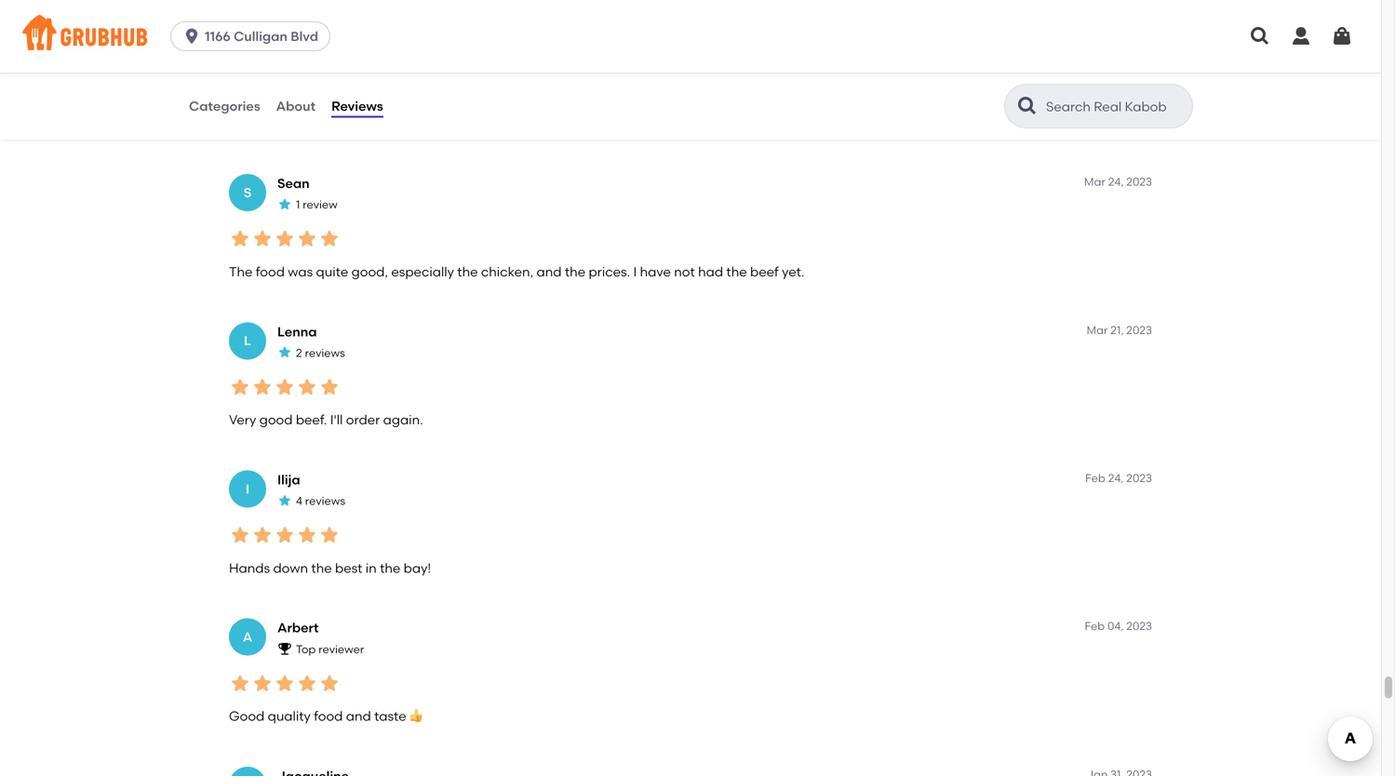 Task type: locate. For each thing, give the bounding box(es) containing it.
svg image
[[1331, 25, 1354, 47], [183, 27, 201, 46]]

trophy icon image for r
[[277, 49, 292, 64]]

reviewer for food
[[319, 643, 364, 656]]

1 great from the left
[[270, 116, 304, 132]]

0 vertical spatial feb
[[1086, 472, 1106, 485]]

very
[[229, 412, 256, 428]]

bay!
[[404, 560, 431, 576]]

again.
[[383, 412, 423, 428]]

3 2023 from the top
[[1127, 472, 1152, 485]]

top for r
[[296, 50, 316, 63]]

1 top from the top
[[296, 50, 316, 63]]

mar
[[1085, 175, 1106, 189], [1087, 323, 1108, 337]]

1 vertical spatial reviewer
[[319, 643, 364, 656]]

1 vertical spatial i
[[246, 481, 250, 497]]

great
[[270, 116, 304, 132], [376, 116, 411, 132]]

24, for hands down the best in the bay!
[[1108, 472, 1124, 485]]

reviewer down arbert
[[319, 643, 364, 656]]

food.
[[414, 116, 446, 132]]

trophy icon image down arbert
[[277, 641, 292, 656]]

0 vertical spatial reviewer
[[319, 50, 364, 63]]

1 vertical spatial top
[[296, 643, 316, 656]]

4
[[296, 494, 302, 508]]

top reviewer
[[296, 50, 364, 63], [296, 643, 364, 656]]

good,
[[352, 264, 388, 280]]

1 vertical spatial top reviewer
[[296, 643, 364, 656]]

0 vertical spatial top reviewer
[[296, 50, 364, 63]]

top reviewer for food
[[296, 643, 364, 656]]

0 vertical spatial and
[[537, 264, 562, 280]]

best
[[335, 560, 362, 576]]

1 reviews from the top
[[305, 346, 345, 360]]

mar down "search real kabob" search field
[[1085, 175, 1106, 189]]

trophy icon image
[[277, 49, 292, 64], [277, 641, 292, 656]]

feb
[[1086, 472, 1106, 485], [1085, 620, 1105, 633]]

taste
[[374, 709, 406, 724]]

1 horizontal spatial food
[[314, 709, 343, 724]]

2 svg image from the left
[[1290, 25, 1313, 47]]

2 reviewer from the top
[[319, 643, 364, 656]]

food
[[256, 264, 285, 280], [314, 709, 343, 724]]

the
[[457, 264, 478, 280], [565, 264, 586, 280], [726, 264, 747, 280], [311, 560, 332, 576], [380, 560, 401, 576]]

really
[[229, 116, 267, 132]]

order
[[346, 412, 380, 428]]

quality
[[268, 709, 311, 724]]

not
[[674, 264, 695, 280]]

1 reviewer from the top
[[319, 50, 364, 63]]

2 top from the top
[[296, 643, 316, 656]]

1 2023 from the top
[[1127, 175, 1152, 189]]

4 2023 from the top
[[1127, 620, 1152, 633]]

i left have
[[633, 264, 637, 280]]

reviewer up reviews
[[319, 50, 364, 63]]

👍
[[410, 709, 423, 724]]

mar for the food was quite good, especially the chicken, and the prices. i have not had the beef yet.
[[1085, 175, 1106, 189]]

star icon image
[[229, 80, 251, 102], [251, 80, 274, 102], [274, 80, 296, 102], [296, 80, 318, 102], [318, 80, 341, 102], [277, 197, 292, 212], [229, 228, 251, 250], [251, 228, 274, 250], [274, 228, 296, 250], [296, 228, 318, 250], [318, 228, 341, 250], [277, 345, 292, 360], [229, 376, 251, 398], [251, 376, 274, 398], [274, 376, 296, 398], [296, 376, 318, 398], [318, 376, 341, 398], [277, 493, 292, 508], [229, 524, 251, 547], [251, 524, 274, 547], [274, 524, 296, 547], [296, 524, 318, 547], [318, 524, 341, 547], [229, 672, 251, 695], [251, 672, 274, 695], [274, 672, 296, 695], [296, 672, 318, 695], [318, 672, 341, 695]]

really great place with great food.
[[229, 116, 446, 132]]

feb for hands down the best in the bay!
[[1086, 472, 1106, 485]]

the right the had
[[726, 264, 747, 280]]

1166
[[205, 28, 231, 44]]

feb 04, 2023
[[1085, 620, 1152, 633]]

reviews button
[[331, 73, 384, 140]]

trophy icon image down rich
[[277, 49, 292, 64]]

mar 24, 2023
[[1085, 175, 1152, 189]]

0 vertical spatial mar
[[1085, 175, 1106, 189]]

2 24, from the top
[[1108, 472, 1124, 485]]

food right the
[[256, 264, 285, 280]]

24,
[[1108, 175, 1124, 189], [1108, 472, 1124, 485]]

mar 21, 2023
[[1087, 323, 1152, 337]]

and
[[537, 264, 562, 280], [346, 709, 371, 724]]

2 reviews
[[296, 346, 345, 360]]

reviewer
[[319, 50, 364, 63], [319, 643, 364, 656]]

great down about
[[270, 116, 304, 132]]

0 horizontal spatial i
[[246, 481, 250, 497]]

reviewer for place
[[319, 50, 364, 63]]

1 24, from the top
[[1108, 175, 1124, 189]]

the left best
[[311, 560, 332, 576]]

i'll
[[330, 412, 343, 428]]

and right chicken,
[[537, 264, 562, 280]]

2 2023 from the top
[[1127, 323, 1152, 337]]

0 vertical spatial food
[[256, 264, 285, 280]]

1 vertical spatial mar
[[1087, 323, 1108, 337]]

1 horizontal spatial svg image
[[1290, 25, 1313, 47]]

was
[[288, 264, 313, 280]]

culligan
[[234, 28, 288, 44]]

0 horizontal spatial svg image
[[1249, 25, 1272, 47]]

had
[[698, 264, 723, 280]]

great right with
[[376, 116, 411, 132]]

0 vertical spatial i
[[633, 264, 637, 280]]

0 vertical spatial trophy icon image
[[277, 49, 292, 64]]

2 great from the left
[[376, 116, 411, 132]]

the
[[229, 264, 253, 280]]

reviews right 2
[[305, 346, 345, 360]]

top reviewer down arbert
[[296, 643, 364, 656]]

lenna
[[277, 324, 317, 340]]

0 horizontal spatial svg image
[[183, 27, 201, 46]]

21,
[[1111, 323, 1124, 337]]

0 vertical spatial 24,
[[1108, 175, 1124, 189]]

1 review
[[296, 198, 338, 212]]

quite
[[316, 264, 348, 280]]

good
[[229, 709, 265, 724]]

and left taste
[[346, 709, 371, 724]]

1 vertical spatial 24,
[[1108, 472, 1124, 485]]

food right quality
[[314, 709, 343, 724]]

mar for very good beef. i'll order again.
[[1087, 323, 1108, 337]]

beef.
[[296, 412, 327, 428]]

reviews
[[331, 98, 383, 114]]

top down arbert
[[296, 643, 316, 656]]

0 vertical spatial reviews
[[305, 346, 345, 360]]

top reviewer down blvd
[[296, 50, 364, 63]]

04,
[[1108, 620, 1124, 633]]

1 vertical spatial trophy icon image
[[277, 641, 292, 656]]

i left ilija
[[246, 481, 250, 497]]

hands down the best in the bay!
[[229, 560, 431, 576]]

reviews right 4
[[305, 494, 345, 508]]

4 reviews
[[296, 494, 345, 508]]

1 horizontal spatial great
[[376, 116, 411, 132]]

sean
[[277, 176, 310, 191]]

0 horizontal spatial great
[[270, 116, 304, 132]]

reviews for lenna
[[305, 346, 345, 360]]

0 horizontal spatial and
[[346, 709, 371, 724]]

Search Real Kabob search field
[[1044, 98, 1187, 115]]

i
[[633, 264, 637, 280], [246, 481, 250, 497]]

2 trophy icon image from the top
[[277, 641, 292, 656]]

2 top reviewer from the top
[[296, 643, 364, 656]]

0 horizontal spatial food
[[256, 264, 285, 280]]

reviews
[[305, 346, 345, 360], [305, 494, 345, 508]]

1 trophy icon image from the top
[[277, 49, 292, 64]]

categories
[[189, 98, 260, 114]]

top down blvd
[[296, 50, 316, 63]]

2023
[[1127, 175, 1152, 189], [1127, 323, 1152, 337], [1127, 472, 1152, 485], [1127, 620, 1152, 633]]

1 vertical spatial reviews
[[305, 494, 345, 508]]

top
[[296, 50, 316, 63], [296, 643, 316, 656]]

svg image
[[1249, 25, 1272, 47], [1290, 25, 1313, 47]]

mar left 21,
[[1087, 323, 1108, 337]]

down
[[273, 560, 308, 576]]

1 vertical spatial feb
[[1085, 620, 1105, 633]]

about
[[276, 98, 316, 114]]

1 top reviewer from the top
[[296, 50, 364, 63]]

2 reviews from the top
[[305, 494, 345, 508]]

0 vertical spatial top
[[296, 50, 316, 63]]

blvd
[[291, 28, 318, 44]]



Task type: vqa. For each thing, say whether or not it's contained in the screenshot.


Task type: describe. For each thing, give the bounding box(es) containing it.
main navigation navigation
[[0, 0, 1381, 73]]

r
[[243, 37, 252, 52]]

1166 culligan blvd
[[205, 28, 318, 44]]

rich
[[277, 27, 306, 43]]

good
[[259, 412, 293, 428]]

1166 culligan blvd button
[[170, 21, 338, 51]]

arbert
[[277, 620, 319, 636]]

1 vertical spatial food
[[314, 709, 343, 724]]

s
[[244, 185, 252, 201]]

categories button
[[188, 73, 261, 140]]

with
[[347, 116, 373, 132]]

feb 24, 2023
[[1086, 472, 1152, 485]]

beef
[[750, 264, 779, 280]]

the left the prices.
[[565, 264, 586, 280]]

the left chicken,
[[457, 264, 478, 280]]

about button
[[275, 73, 317, 140]]

2023 for the food was quite good, especially the chicken, and the prices. i have not had the beef yet.
[[1127, 175, 1152, 189]]

top for a
[[296, 643, 316, 656]]

2
[[296, 346, 302, 360]]

search icon image
[[1017, 95, 1039, 117]]

24, for the food was quite good, especially the chicken, and the prices. i have not had the beef yet.
[[1108, 175, 1124, 189]]

top reviewer for place
[[296, 50, 364, 63]]

2023 for good quality food and taste 👍
[[1127, 620, 1152, 633]]

in
[[366, 560, 377, 576]]

1 horizontal spatial i
[[633, 264, 637, 280]]

2023 for very good beef. i'll order again.
[[1127, 323, 1152, 337]]

yet.
[[782, 264, 805, 280]]

2023 for hands down the best in the bay!
[[1127, 472, 1152, 485]]

trophy icon image for a
[[277, 641, 292, 656]]

prices.
[[589, 264, 630, 280]]

the food was quite good, especially the chicken, and the prices. i have not had the beef yet.
[[229, 264, 805, 280]]

a
[[243, 629, 253, 645]]

chicken,
[[481, 264, 534, 280]]

have
[[640, 264, 671, 280]]

good quality food and taste 👍
[[229, 709, 423, 724]]

review
[[303, 198, 338, 212]]

very good beef. i'll order again.
[[229, 412, 423, 428]]

ilija
[[277, 472, 300, 488]]

svg image inside 1166 culligan blvd "button"
[[183, 27, 201, 46]]

1
[[296, 198, 300, 212]]

especially
[[391, 264, 454, 280]]

1 vertical spatial and
[[346, 709, 371, 724]]

the right the in
[[380, 560, 401, 576]]

1 horizontal spatial and
[[537, 264, 562, 280]]

place
[[308, 116, 343, 132]]

l
[[244, 333, 251, 349]]

1 svg image from the left
[[1249, 25, 1272, 47]]

1 horizontal spatial svg image
[[1331, 25, 1354, 47]]

feb for good quality food and taste 👍
[[1085, 620, 1105, 633]]

hands
[[229, 560, 270, 576]]

reviews for ilija
[[305, 494, 345, 508]]



